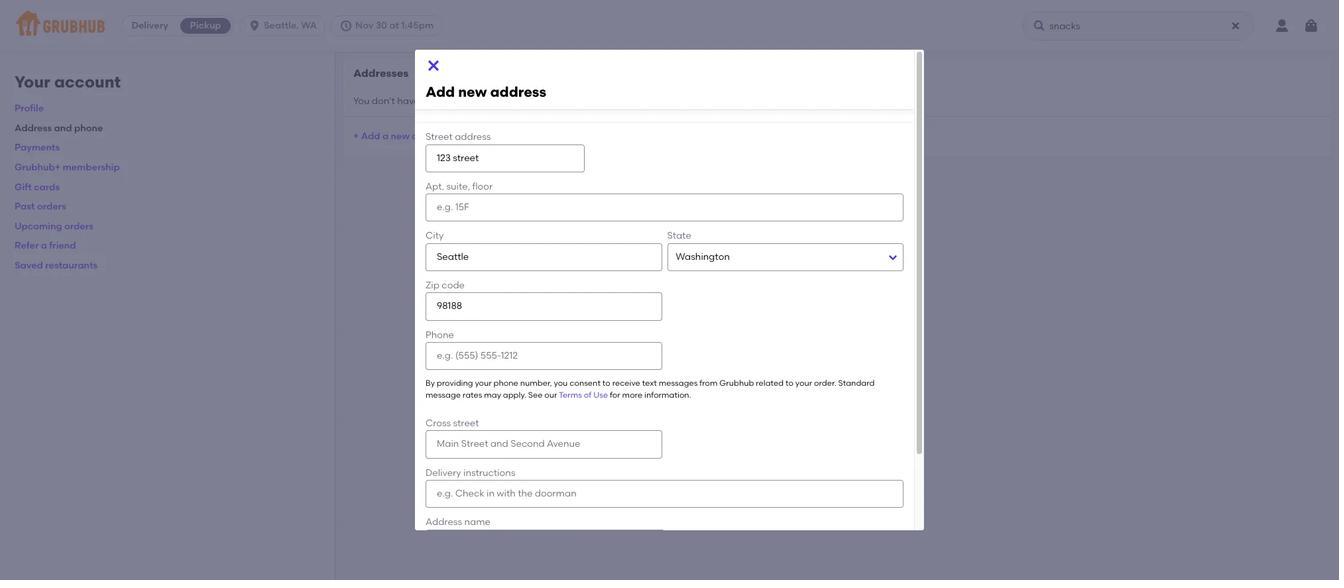 Task type: vqa. For each thing, say whether or not it's contained in the screenshot.
Special instructions
no



Task type: describe. For each thing, give the bounding box(es) containing it.
apply.
[[503, 390, 526, 400]]

your account
[[15, 72, 121, 92]]

refer
[[15, 240, 39, 252]]

delivery for delivery
[[132, 20, 168, 31]]

+ add a new address
[[353, 130, 449, 142]]

payments
[[15, 142, 60, 153]]

message
[[426, 390, 461, 400]]

of
[[584, 390, 592, 400]]

instructions
[[464, 467, 515, 479]]

2 to from the left
[[786, 379, 794, 388]]

phone
[[426, 329, 454, 341]]

name
[[464, 517, 491, 528]]

zip
[[426, 280, 440, 291]]

payments link
[[15, 142, 60, 153]]

address inside "button"
[[412, 130, 449, 142]]

zip code
[[426, 280, 465, 291]]

cross street
[[426, 418, 479, 429]]

terms of use link
[[559, 390, 608, 400]]

nov 30 at 1:45pm button
[[331, 15, 448, 36]]

address and phone
[[15, 123, 103, 134]]

profile
[[15, 103, 44, 114]]

text
[[642, 379, 657, 388]]

seattle,
[[264, 20, 299, 31]]

don't
[[372, 95, 395, 106]]

pickup
[[190, 20, 221, 31]]

main navigation navigation
[[0, 0, 1340, 52]]

grubhub
[[720, 379, 754, 388]]

you don't have any saved addresses.
[[353, 95, 518, 106]]

addresses.
[[470, 95, 518, 106]]

orders for upcoming orders
[[64, 221, 93, 232]]

grubhub+
[[15, 162, 60, 173]]

information.
[[645, 390, 691, 400]]

new inside "button"
[[391, 130, 410, 142]]

use
[[594, 390, 608, 400]]

our
[[545, 390, 557, 400]]

a inside "button"
[[383, 130, 389, 142]]

at
[[389, 20, 399, 31]]

0 horizontal spatial phone
[[74, 123, 103, 134]]

you
[[554, 379, 568, 388]]

address name
[[426, 517, 491, 528]]

refer a friend
[[15, 240, 76, 252]]

grubhub+ membership
[[15, 162, 120, 173]]

membership
[[63, 162, 120, 173]]

Zip code telephone field
[[426, 293, 662, 321]]

Phone telephone field
[[426, 342, 662, 370]]

providing
[[437, 379, 473, 388]]

more
[[622, 390, 643, 400]]

wa
[[301, 20, 317, 31]]

nov
[[355, 20, 374, 31]]

gift cards link
[[15, 181, 60, 193]]

rates
[[463, 390, 482, 400]]

address for address name
[[426, 517, 462, 528]]

from
[[700, 379, 718, 388]]

by providing your phone number, you consent to receive text messages from grubhub related to your order. standard message rates may apply. see our
[[426, 379, 875, 400]]

svg image inside nov 30 at 1:45pm button
[[340, 19, 353, 32]]

pickup button
[[178, 15, 233, 36]]

saved
[[15, 260, 43, 271]]

past
[[15, 201, 35, 212]]

30
[[376, 20, 387, 31]]

svg image inside seattle, wa 'button'
[[248, 19, 261, 32]]

gift
[[15, 181, 32, 193]]

any
[[422, 95, 438, 106]]

saved restaurants
[[15, 260, 98, 271]]

2 your from the left
[[796, 379, 812, 388]]

your
[[15, 72, 50, 92]]

Apt, suite, floor text field
[[426, 194, 904, 222]]

address right street
[[455, 131, 491, 143]]

past orders
[[15, 201, 66, 212]]

seattle, wa
[[264, 20, 317, 31]]

address right 'saved'
[[490, 84, 547, 100]]

refer a friend link
[[15, 240, 76, 252]]

add new address
[[426, 84, 547, 100]]

street address
[[426, 131, 491, 143]]

seattle, wa button
[[239, 15, 331, 36]]

1 to from the left
[[603, 379, 611, 388]]

addresses
[[353, 67, 409, 80]]



Task type: locate. For each thing, give the bounding box(es) containing it.
address left name
[[426, 517, 462, 528]]

+
[[353, 130, 359, 142]]

1 vertical spatial orders
[[64, 221, 93, 232]]

1 horizontal spatial delivery
[[426, 467, 461, 479]]

0 vertical spatial orders
[[37, 201, 66, 212]]

phone inside by providing your phone number, you consent to receive text messages from grubhub related to your order. standard message rates may apply. see our
[[494, 379, 518, 388]]

address and phone link
[[15, 123, 103, 134]]

0 horizontal spatial new
[[391, 130, 410, 142]]

a right + at the top left
[[383, 130, 389, 142]]

Delivery instructions text field
[[426, 480, 904, 508]]

by
[[426, 379, 435, 388]]

0 horizontal spatial a
[[41, 240, 47, 252]]

add right have
[[426, 84, 455, 100]]

apt,
[[426, 181, 444, 192]]

nov 30 at 1:45pm
[[355, 20, 434, 31]]

phone right and
[[74, 123, 103, 134]]

1 vertical spatial new
[[391, 130, 410, 142]]

a right 'refer'
[[41, 240, 47, 252]]

delivery for delivery instructions
[[426, 467, 461, 479]]

1 horizontal spatial phone
[[494, 379, 518, 388]]

your
[[475, 379, 492, 388], [796, 379, 812, 388]]

orders
[[37, 201, 66, 212], [64, 221, 93, 232]]

saved restaurants link
[[15, 260, 98, 271]]

0 horizontal spatial to
[[603, 379, 611, 388]]

City text field
[[426, 243, 662, 271]]

1 horizontal spatial address
[[426, 517, 462, 528]]

your up may
[[475, 379, 492, 388]]

delivery
[[132, 20, 168, 31], [426, 467, 461, 479]]

state
[[667, 230, 692, 242]]

new right the any
[[458, 84, 487, 100]]

may
[[484, 390, 501, 400]]

friend
[[49, 240, 76, 252]]

1 your from the left
[[475, 379, 492, 388]]

0 horizontal spatial your
[[475, 379, 492, 388]]

orders up friend
[[64, 221, 93, 232]]

street
[[426, 131, 453, 143]]

upcoming orders link
[[15, 221, 93, 232]]

svg image
[[1304, 18, 1320, 34], [248, 19, 261, 32], [340, 19, 353, 32], [1033, 19, 1046, 32], [1231, 21, 1241, 31], [426, 58, 442, 74]]

code
[[442, 280, 465, 291]]

suite,
[[447, 181, 470, 192]]

cross
[[426, 418, 451, 429]]

0 vertical spatial add
[[426, 84, 455, 100]]

terms
[[559, 390, 582, 400]]

messages
[[659, 379, 698, 388]]

0 vertical spatial address
[[15, 123, 52, 134]]

terms of use for more information.
[[559, 390, 691, 400]]

to
[[603, 379, 611, 388], [786, 379, 794, 388]]

0 horizontal spatial address
[[15, 123, 52, 134]]

restaurants
[[45, 260, 98, 271]]

1 horizontal spatial new
[[458, 84, 487, 100]]

orders up 'upcoming orders'
[[37, 201, 66, 212]]

past orders link
[[15, 201, 66, 212]]

1 vertical spatial phone
[[494, 379, 518, 388]]

your left order. on the right
[[796, 379, 812, 388]]

1 horizontal spatial a
[[383, 130, 389, 142]]

consent
[[570, 379, 601, 388]]

related
[[756, 379, 784, 388]]

standard
[[839, 379, 875, 388]]

street
[[453, 418, 479, 429]]

address down profile link at the top left of the page
[[15, 123, 52, 134]]

for
[[610, 390, 621, 400]]

orders for past orders
[[37, 201, 66, 212]]

0 vertical spatial a
[[383, 130, 389, 142]]

saved
[[440, 95, 467, 106]]

add
[[426, 84, 455, 100], [361, 130, 380, 142]]

upcoming
[[15, 221, 62, 232]]

1 horizontal spatial add
[[426, 84, 455, 100]]

city
[[426, 230, 444, 242]]

address
[[490, 84, 547, 100], [412, 130, 449, 142], [455, 131, 491, 143]]

0 vertical spatial delivery
[[132, 20, 168, 31]]

1 vertical spatial address
[[426, 517, 462, 528]]

a
[[383, 130, 389, 142], [41, 240, 47, 252]]

gift cards
[[15, 181, 60, 193]]

address
[[15, 123, 52, 134], [426, 517, 462, 528]]

profile link
[[15, 103, 44, 114]]

0 vertical spatial new
[[458, 84, 487, 100]]

to right related
[[786, 379, 794, 388]]

you
[[353, 95, 370, 106]]

grubhub+ membership link
[[15, 162, 120, 173]]

add right + at the top left
[[361, 130, 380, 142]]

delivery left instructions
[[426, 467, 461, 479]]

add inside the + add a new address "button"
[[361, 130, 380, 142]]

number,
[[520, 379, 552, 388]]

1 horizontal spatial your
[[796, 379, 812, 388]]

receive
[[612, 379, 640, 388]]

1 vertical spatial a
[[41, 240, 47, 252]]

delivery inside delivery 'button'
[[132, 20, 168, 31]]

apt, suite, floor
[[426, 181, 493, 192]]

cards
[[34, 181, 60, 193]]

account
[[54, 72, 121, 92]]

1 vertical spatial add
[[361, 130, 380, 142]]

floor
[[473, 181, 493, 192]]

new down have
[[391, 130, 410, 142]]

phone up 'apply.'
[[494, 379, 518, 388]]

address for address and phone
[[15, 123, 52, 134]]

delivery left pickup
[[132, 20, 168, 31]]

to up use at the left of page
[[603, 379, 611, 388]]

see
[[528, 390, 543, 400]]

+ add a new address button
[[353, 125, 449, 148]]

address down the any
[[412, 130, 449, 142]]

delivery instructions
[[426, 467, 515, 479]]

and
[[54, 123, 72, 134]]

1 horizontal spatial to
[[786, 379, 794, 388]]

have
[[397, 95, 419, 106]]

0 vertical spatial phone
[[74, 123, 103, 134]]

0 horizontal spatial delivery
[[132, 20, 168, 31]]

1 vertical spatial delivery
[[426, 467, 461, 479]]

order.
[[814, 379, 837, 388]]

delivery button
[[122, 15, 178, 36]]

upcoming orders
[[15, 221, 93, 232]]

0 horizontal spatial add
[[361, 130, 380, 142]]

Street address text field
[[426, 144, 585, 172]]

Cross street text field
[[426, 431, 662, 459]]



